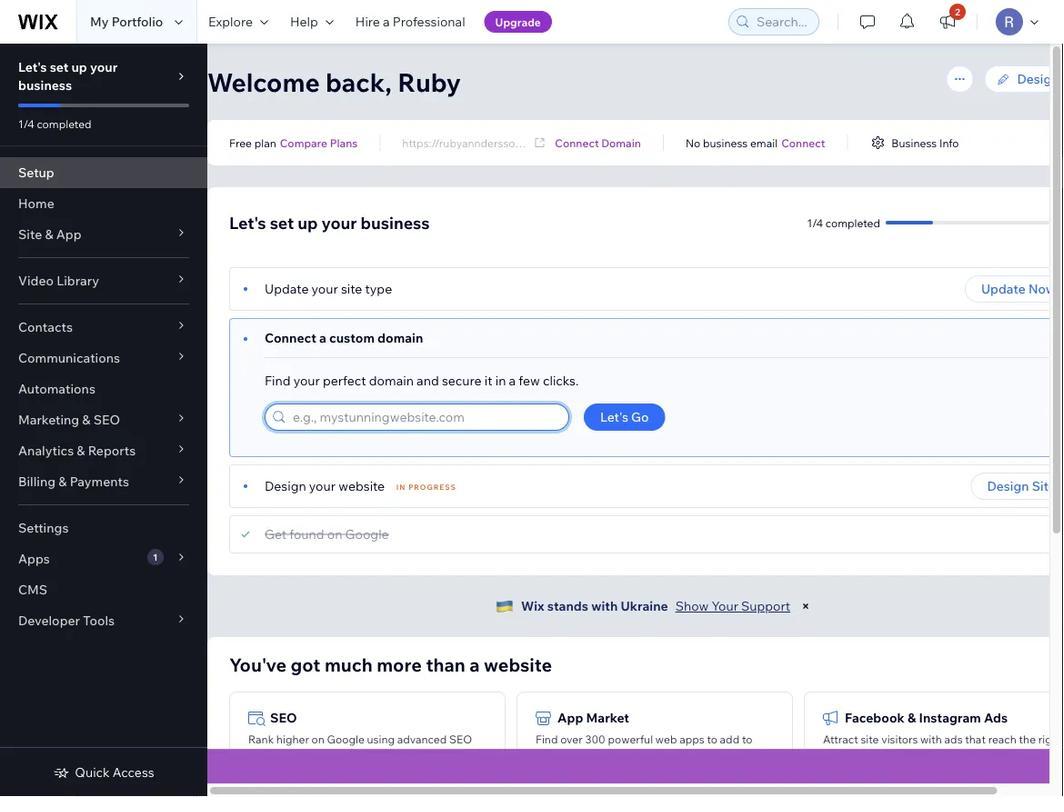 Task type: describe. For each thing, give the bounding box(es) containing it.
https://rubyanndersson.wixsite.com/my-portfolio
[[402, 136, 649, 150]]

support
[[741, 598, 790, 614]]

site & app
[[18, 226, 81, 242]]

app market
[[558, 710, 629, 726]]

using
[[367, 733, 395, 747]]

welcome back, ruby
[[207, 66, 461, 98]]

connect for connect domain
[[555, 136, 599, 150]]

1/4 inside sidebar element
[[18, 117, 34, 131]]

google for found
[[345, 527, 389, 543]]

seo inside popup button
[[93, 412, 120, 428]]

got
[[291, 653, 320, 676]]

1 horizontal spatial let's set up your business
[[229, 212, 430, 233]]

ads
[[945, 733, 963, 747]]

access
[[113, 765, 154, 781]]

get found on google
[[265, 527, 389, 543]]

find for find your perfect domain and secure it in a few clicks.
[[265, 373, 291, 389]]

type
[[365, 281, 392, 297]]

my portfolio
[[90, 14, 163, 30]]

setup link
[[0, 157, 207, 188]]

0 horizontal spatial with
[[591, 598, 618, 614]]

2
[[955, 6, 960, 17]]

setup
[[18, 165, 54, 181]]

update now button
[[965, 276, 1063, 303]]

show
[[675, 598, 709, 614]]

payments
[[70, 474, 129, 490]]

a right 'in'
[[509, 373, 516, 389]]

facebook & instagram ads
[[845, 710, 1008, 726]]

1 vertical spatial let's
[[229, 212, 266, 233]]

web
[[656, 733, 677, 747]]

hire
[[355, 14, 380, 30]]

let's go
[[600, 409, 649, 425]]

& for marketing
[[82, 412, 91, 428]]

hire a professional link
[[345, 0, 476, 44]]

it
[[485, 373, 493, 389]]

design your website
[[265, 478, 385, 494]]

sidebar element
[[0, 44, 207, 798]]

connect domain link
[[555, 135, 641, 151]]

in progress
[[396, 483, 456, 492]]

explore
[[208, 14, 253, 30]]

design for design site
[[987, 478, 1029, 494]]

your inside find over 300 powerful web apps to add to your site.
[[536, 747, 558, 760]]

contacts
[[18, 319, 73, 335]]

let's inside let's go button
[[600, 409, 628, 425]]

on for found
[[327, 527, 342, 543]]

business info
[[892, 136, 959, 150]]

clicks.
[[543, 373, 579, 389]]

automations link
[[0, 374, 207, 405]]

much
[[325, 653, 373, 676]]

professional
[[393, 14, 465, 30]]

reports
[[88, 443, 136, 459]]

ukraine
[[621, 598, 668, 614]]

facebook
[[845, 710, 905, 726]]

in
[[495, 373, 506, 389]]

on for higher
[[312, 733, 325, 747]]

analytics & reports
[[18, 443, 136, 459]]

secure
[[442, 373, 482, 389]]

go
[[631, 409, 649, 425]]

your inside let's set up your business
[[90, 59, 118, 75]]

your up get found on google
[[309, 478, 336, 494]]

developer
[[18, 613, 80, 629]]

plan
[[254, 136, 276, 150]]

my
[[90, 14, 109, 30]]

connect link
[[781, 135, 825, 151]]

marketing & seo
[[18, 412, 120, 428]]

design site
[[987, 478, 1056, 494]]

a left custom
[[319, 330, 326, 346]]

1 vertical spatial completed
[[826, 216, 880, 230]]

1 horizontal spatial website
[[484, 653, 552, 676]]

email
[[750, 136, 778, 150]]

update now
[[981, 281, 1056, 297]]

rank
[[248, 733, 274, 747]]

get
[[265, 527, 287, 543]]

0 vertical spatial site
[[341, 281, 362, 297]]

show your support button
[[675, 598, 790, 615]]

the
[[1019, 733, 1036, 747]]

portfolio
[[112, 14, 163, 30]]

https://rubyanndersson.wixsite.com/my-
[[402, 136, 606, 150]]

progress
[[408, 483, 456, 492]]

& for facebook
[[908, 710, 916, 726]]

contacts button
[[0, 312, 207, 343]]

your left perfect
[[293, 373, 320, 389]]

site inside popup button
[[18, 226, 42, 242]]

custom
[[329, 330, 375, 346]]

connect for connect a custom domain
[[265, 330, 316, 346]]

market
[[586, 710, 629, 726]]

site & app button
[[0, 219, 207, 250]]

home
[[18, 196, 54, 211]]

video library button
[[0, 266, 207, 296]]

free
[[229, 136, 252, 150]]

site inside button
[[1032, 478, 1056, 494]]

find over 300 powerful web apps to add to your site.
[[536, 733, 753, 760]]

& for billing
[[58, 474, 67, 490]]

compare plans link
[[280, 135, 358, 151]]

help button
[[279, 0, 345, 44]]

you've got much more than a website
[[229, 653, 552, 676]]

1 vertical spatial app
[[558, 710, 583, 726]]

info
[[939, 136, 959, 150]]

hire a professional
[[355, 14, 465, 30]]

no
[[686, 136, 701, 150]]

set inside let's set up your business
[[50, 59, 69, 75]]

communications
[[18, 350, 120, 366]]

stands
[[547, 598, 588, 614]]

design site button
[[971, 473, 1063, 500]]

rank higher on google using advanced seo tools.
[[248, 733, 472, 760]]

& for site
[[45, 226, 53, 242]]

find for find over 300 powerful web apps to add to your site.
[[536, 733, 558, 747]]

design for design your website
[[265, 478, 306, 494]]

update your site type
[[265, 281, 392, 297]]

compare
[[280, 136, 327, 150]]

e.g., mystunningwebsite.com field
[[287, 405, 563, 430]]



Task type: locate. For each thing, give the bounding box(es) containing it.
Search... field
[[751, 9, 813, 35]]

& up 'analytics & reports'
[[82, 412, 91, 428]]

0 horizontal spatial set
[[50, 59, 69, 75]]

website left the in
[[338, 478, 385, 494]]

0 vertical spatial let's
[[18, 59, 47, 75]]

site
[[18, 226, 42, 242], [1032, 478, 1056, 494]]

a right than
[[470, 653, 480, 676]]

0 vertical spatial find
[[265, 373, 291, 389]]

ruby
[[398, 66, 461, 98]]

right
[[1038, 733, 1063, 747]]

domain up the find your perfect domain and secure it in a few clicks.
[[377, 330, 423, 346]]

0 horizontal spatial let's set up your business
[[18, 59, 118, 93]]

connect left custom
[[265, 330, 316, 346]]

0 vertical spatial let's set up your business
[[18, 59, 118, 93]]

0 horizontal spatial completed
[[37, 117, 91, 131]]

with inside attract site visitors with ads that reach the right audience.
[[920, 733, 942, 747]]

1 horizontal spatial business
[[361, 212, 430, 233]]

& inside dropdown button
[[77, 443, 85, 459]]

update for update your site type
[[265, 281, 309, 297]]

1 vertical spatial google
[[327, 733, 365, 747]]

1/4 completed down connect link
[[807, 216, 880, 230]]

0 horizontal spatial to
[[707, 733, 717, 747]]

find inside find over 300 powerful web apps to add to your site.
[[536, 733, 558, 747]]

0 vertical spatial website
[[338, 478, 385, 494]]

1 vertical spatial set
[[270, 212, 294, 233]]

app
[[56, 226, 81, 242], [558, 710, 583, 726]]

0 horizontal spatial 1/4 completed
[[18, 117, 91, 131]]

0 vertical spatial up
[[71, 59, 87, 75]]

wix
[[521, 598, 544, 614]]

up inside sidebar element
[[71, 59, 87, 75]]

domain left and
[[369, 373, 414, 389]]

seo down the automations link
[[93, 412, 120, 428]]

quick access button
[[53, 765, 154, 781]]

up
[[71, 59, 87, 75], [298, 212, 318, 233]]

settings link
[[0, 513, 207, 544]]

1 horizontal spatial find
[[536, 733, 558, 747]]

connect right email
[[781, 136, 825, 150]]

google left using
[[327, 733, 365, 747]]

1 vertical spatial with
[[920, 733, 942, 747]]

let's inside sidebar element
[[18, 59, 47, 75]]

1 horizontal spatial completed
[[826, 216, 880, 230]]

found
[[289, 527, 324, 543]]

communications button
[[0, 343, 207, 374]]

2 horizontal spatial connect
[[781, 136, 825, 150]]

update up connect a custom domain
[[265, 281, 309, 297]]

analytics & reports button
[[0, 436, 207, 467]]

seo inside rank higher on google using advanced seo tools.
[[449, 733, 472, 747]]

higher
[[276, 733, 309, 747]]

app down home link at the top left of page
[[56, 226, 81, 242]]

business info button
[[870, 135, 959, 151]]

let's go button
[[584, 404, 665, 431]]

library
[[57, 273, 99, 289]]

business right no
[[703, 136, 748, 150]]

0 vertical spatial domain
[[377, 330, 423, 346]]

developer tools button
[[0, 606, 207, 637]]

0 horizontal spatial 1/4
[[18, 117, 34, 131]]

1 horizontal spatial 1/4
[[807, 216, 823, 230]]

0 vertical spatial seo
[[93, 412, 120, 428]]

1 horizontal spatial app
[[558, 710, 583, 726]]

1 vertical spatial let's set up your business
[[229, 212, 430, 233]]

your
[[712, 598, 738, 614]]

1 horizontal spatial update
[[981, 281, 1026, 297]]

video library
[[18, 273, 99, 289]]

1 horizontal spatial seo
[[270, 710, 297, 726]]

find left over
[[536, 733, 558, 747]]

powerful
[[608, 733, 653, 747]]

1/4 down connect link
[[807, 216, 823, 230]]

1 horizontal spatial site
[[861, 733, 879, 747]]

google inside rank higher on google using advanced seo tools.
[[327, 733, 365, 747]]

& left reports
[[77, 443, 85, 459]]

google right found
[[345, 527, 389, 543]]

1 horizontal spatial to
[[742, 733, 753, 747]]

1 vertical spatial 1/4
[[807, 216, 823, 230]]

business
[[892, 136, 937, 150]]

1 vertical spatial domain
[[369, 373, 414, 389]]

s
[[1062, 71, 1063, 87]]

2 horizontal spatial seo
[[449, 733, 472, 747]]

with
[[591, 598, 618, 614], [920, 733, 942, 747]]

1 horizontal spatial let's
[[229, 212, 266, 233]]

1 vertical spatial website
[[484, 653, 552, 676]]

0 vertical spatial google
[[345, 527, 389, 543]]

1 horizontal spatial 1/4 completed
[[807, 216, 880, 230]]

& down home
[[45, 226, 53, 242]]

let's set up your business down my
[[18, 59, 118, 93]]

business up setup
[[18, 77, 72, 93]]

design inside button
[[987, 478, 1029, 494]]

2 vertical spatial let's
[[600, 409, 628, 425]]

let's set up your business
[[18, 59, 118, 93], [229, 212, 430, 233]]

0 horizontal spatial update
[[265, 281, 309, 297]]

0 vertical spatial business
[[18, 77, 72, 93]]

business up type
[[361, 212, 430, 233]]

seo
[[93, 412, 120, 428], [270, 710, 297, 726], [449, 733, 472, 747]]

1 vertical spatial site
[[861, 733, 879, 747]]

apps
[[680, 733, 705, 747]]

quick
[[75, 765, 110, 781]]

advanced
[[397, 733, 447, 747]]

1 to from the left
[[707, 733, 717, 747]]

0 vertical spatial app
[[56, 226, 81, 242]]

& up visitors
[[908, 710, 916, 726]]

business inside sidebar element
[[18, 77, 72, 93]]

welcome
[[207, 66, 320, 98]]

attract
[[823, 733, 858, 747]]

1/4 completed up setup
[[18, 117, 91, 131]]

300
[[585, 733, 606, 747]]

your left site.
[[536, 747, 558, 760]]

on right higher
[[312, 733, 325, 747]]

app inside popup button
[[56, 226, 81, 242]]

0 horizontal spatial site
[[18, 226, 42, 242]]

design s link
[[985, 65, 1063, 93]]

2 horizontal spatial business
[[703, 136, 748, 150]]

on right found
[[327, 527, 342, 543]]

more
[[377, 653, 422, 676]]

quick access
[[75, 765, 154, 781]]

0 horizontal spatial seo
[[93, 412, 120, 428]]

design
[[1017, 71, 1059, 87], [265, 478, 306, 494], [987, 478, 1029, 494]]

wix stands with ukraine show your support
[[521, 598, 790, 614]]

no business email connect
[[686, 136, 825, 150]]

2 update from the left
[[981, 281, 1026, 297]]

update inside 'button'
[[981, 281, 1026, 297]]

with right stands
[[591, 598, 618, 614]]

find left perfect
[[265, 373, 291, 389]]

in
[[396, 483, 406, 492]]

0 vertical spatial set
[[50, 59, 69, 75]]

your up connect a custom domain
[[312, 281, 338, 297]]

domain for perfect
[[369, 373, 414, 389]]

1 horizontal spatial site
[[1032, 478, 1056, 494]]

0 horizontal spatial website
[[338, 478, 385, 494]]

seo up higher
[[270, 710, 297, 726]]

apps
[[18, 551, 50, 567]]

portfolio
[[606, 136, 649, 150]]

instagram
[[919, 710, 981, 726]]

your
[[90, 59, 118, 75], [322, 212, 357, 233], [312, 281, 338, 297], [293, 373, 320, 389], [309, 478, 336, 494], [536, 747, 558, 760]]

cms
[[18, 582, 47, 598]]

google
[[345, 527, 389, 543], [327, 733, 365, 747]]

billing & payments button
[[0, 467, 207, 497]]

& right billing
[[58, 474, 67, 490]]

1 vertical spatial business
[[703, 136, 748, 150]]

help
[[290, 14, 318, 30]]

site left type
[[341, 281, 362, 297]]

than
[[426, 653, 465, 676]]

connect left domain at the right top of the page
[[555, 136, 599, 150]]

marketing & seo button
[[0, 405, 207, 436]]

analytics
[[18, 443, 74, 459]]

site.
[[561, 747, 582, 760]]

tools.
[[248, 747, 276, 760]]

1 vertical spatial site
[[1032, 478, 1056, 494]]

1 horizontal spatial with
[[920, 733, 942, 747]]

attract site visitors with ads that reach the right audience.
[[823, 733, 1063, 760]]

1 vertical spatial up
[[298, 212, 318, 233]]

connect inside the connect domain "link"
[[555, 136, 599, 150]]

site down facebook
[[861, 733, 879, 747]]

1 horizontal spatial connect
[[555, 136, 599, 150]]

1/4 up setup
[[18, 117, 34, 131]]

few
[[519, 373, 540, 389]]

your down my
[[90, 59, 118, 75]]

2 horizontal spatial let's
[[600, 409, 628, 425]]

2 to from the left
[[742, 733, 753, 747]]

0 vertical spatial on
[[327, 527, 342, 543]]

1 horizontal spatial up
[[298, 212, 318, 233]]

developer tools
[[18, 613, 115, 629]]

let's
[[18, 59, 47, 75], [229, 212, 266, 233], [600, 409, 628, 425]]

website down the wix
[[484, 653, 552, 676]]

domain
[[377, 330, 423, 346], [369, 373, 414, 389]]

0 horizontal spatial find
[[265, 373, 291, 389]]

0 vertical spatial with
[[591, 598, 618, 614]]

completed inside sidebar element
[[37, 117, 91, 131]]

2 vertical spatial seo
[[449, 733, 472, 747]]

https://rubyanndersson.wixsite.com/my-portfolio link
[[402, 135, 649, 154]]

2 button
[[928, 0, 968, 44]]

on inside rank higher on google using advanced seo tools.
[[312, 733, 325, 747]]

seo right advanced
[[449, 733, 472, 747]]

0 vertical spatial site
[[18, 226, 42, 242]]

0 horizontal spatial site
[[341, 281, 362, 297]]

reach
[[988, 733, 1017, 747]]

back,
[[326, 66, 392, 98]]

update for update now
[[981, 281, 1026, 297]]

app up over
[[558, 710, 583, 726]]

domain for custom
[[377, 330, 423, 346]]

site inside attract site visitors with ads that reach the right audience.
[[861, 733, 879, 747]]

cms link
[[0, 575, 207, 606]]

0 vertical spatial 1/4
[[18, 117, 34, 131]]

1 vertical spatial on
[[312, 733, 325, 747]]

home link
[[0, 188, 207, 219]]

1 vertical spatial 1/4 completed
[[807, 216, 880, 230]]

you've
[[229, 653, 287, 676]]

update left the now
[[981, 281, 1026, 297]]

0 vertical spatial 1/4 completed
[[18, 117, 91, 131]]

let's set up your business inside sidebar element
[[18, 59, 118, 93]]

a right hire
[[383, 14, 390, 30]]

audience.
[[823, 747, 872, 760]]

to right add
[[742, 733, 753, 747]]

& for analytics
[[77, 443, 85, 459]]

1 vertical spatial find
[[536, 733, 558, 747]]

0 horizontal spatial business
[[18, 77, 72, 93]]

0 horizontal spatial let's
[[18, 59, 47, 75]]

with down facebook & instagram ads
[[920, 733, 942, 747]]

0 horizontal spatial app
[[56, 226, 81, 242]]

&
[[45, 226, 53, 242], [82, 412, 91, 428], [77, 443, 85, 459], [58, 474, 67, 490], [908, 710, 916, 726]]

1 update from the left
[[265, 281, 309, 297]]

marketing
[[18, 412, 79, 428]]

1 horizontal spatial set
[[270, 212, 294, 233]]

1 horizontal spatial on
[[327, 527, 342, 543]]

automations
[[18, 381, 95, 397]]

1 vertical spatial seo
[[270, 710, 297, 726]]

0 horizontal spatial up
[[71, 59, 87, 75]]

google for higher
[[327, 733, 365, 747]]

to left add
[[707, 733, 717, 747]]

design for design s
[[1017, 71, 1059, 87]]

business
[[18, 77, 72, 93], [703, 136, 748, 150], [361, 212, 430, 233]]

settings
[[18, 520, 69, 536]]

your up update your site type
[[322, 212, 357, 233]]

plans
[[330, 136, 358, 150]]

let's set up your business up update your site type
[[229, 212, 430, 233]]

1/4 completed inside sidebar element
[[18, 117, 91, 131]]

upgrade button
[[484, 11, 552, 33]]

0 vertical spatial completed
[[37, 117, 91, 131]]

2 vertical spatial business
[[361, 212, 430, 233]]

0 horizontal spatial on
[[312, 733, 325, 747]]

0 horizontal spatial connect
[[265, 330, 316, 346]]

free plan compare plans
[[229, 136, 358, 150]]



Task type: vqa. For each thing, say whether or not it's contained in the screenshot.
VIEW button for Travel Blog
no



